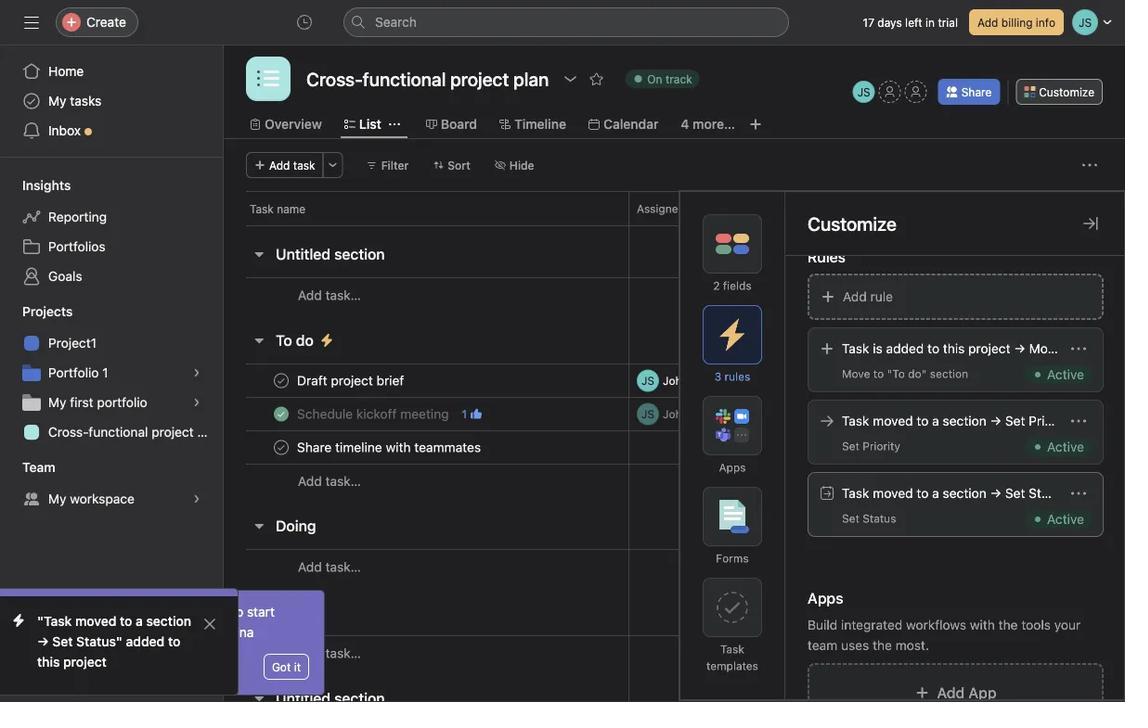 Task type: vqa. For each thing, say whether or not it's contained in the screenshot.
third Add task… ROW from the bottom
yes



Task type: locate. For each thing, give the bounding box(es) containing it.
asana
[[217, 625, 254, 641]]

moved for "task moved to a section → set status" added to this project
[[75, 614, 116, 629]]

tab actions image
[[389, 119, 400, 130]]

assignee
[[637, 202, 685, 215]]

task left c
[[1065, 341, 1090, 356]]

to up asana
[[231, 605, 243, 620]]

add task… for add task… button associated with first add task… row from the top
[[298, 288, 361, 303]]

2 vertical spatial project
[[63, 655, 107, 670]]

my for my tasks
[[48, 93, 66, 109]]

collaborating
[[122, 625, 200, 641]]

1 horizontal spatial this
[[943, 341, 965, 356]]

to up status"
[[120, 614, 132, 629]]

added up move to "to do" section
[[886, 341, 924, 356]]

collapse task list for this section image for 2nd add task… row from the bottom of the page
[[252, 519, 266, 534]]

project down status"
[[63, 655, 107, 670]]

add task… button
[[298, 285, 361, 306], [298, 472, 361, 492], [298, 557, 361, 578], [298, 644, 361, 664]]

john smith for oct 23 – 25
[[663, 408, 722, 421]]

a down "task moved to a section → set priority"
[[932, 486, 939, 501]]

0 vertical spatial john
[[663, 375, 688, 388]]

1 john from the top
[[663, 375, 688, 388]]

projects button
[[0, 303, 73, 321]]

task for task is added to this project → move task to a c
[[842, 341, 869, 356]]

2 vertical spatial js
[[641, 408, 655, 421]]

john smith for oct 20 – 24
[[663, 375, 722, 388]]

task inside task templates
[[721, 643, 744, 656]]

add task… row
[[224, 278, 1125, 313], [224, 464, 1125, 499], [224, 550, 1125, 585], [224, 636, 1125, 671]]

→ down "task moved to a section → set priority"
[[990, 486, 1002, 501]]

days
[[878, 16, 902, 29]]

john smith down 3
[[663, 408, 722, 421]]

project
[[968, 341, 1011, 356], [152, 425, 194, 440], [63, 655, 107, 670]]

a for task moved to a section → set priority
[[932, 414, 939, 429]]

0 vertical spatial john smith
[[663, 375, 722, 388]]

1 horizontal spatial invite
[[122, 605, 154, 620]]

untitled section button
[[276, 238, 385, 271]]

share button
[[938, 79, 1000, 105]]

invite inside invite a teammate to start collaborating in asana got it
[[122, 605, 154, 620]]

task is added to this project → move task to a c
[[842, 341, 1125, 356]]

add task… up doing
[[298, 474, 361, 489]]

completed image inside draft project brief cell
[[270, 370, 292, 392]]

more actions image right add task
[[327, 160, 339, 171]]

see details, portfolio 1 image
[[191, 368, 202, 379]]

section for task moved to a section → set status
[[943, 486, 987, 501]]

25
[[796, 408, 810, 421]]

add left 'billing'
[[978, 16, 998, 29]]

1 horizontal spatial project
[[152, 425, 194, 440]]

a inside "task moved to a section → set status" added to this project
[[136, 614, 143, 629]]

priority up the rule
[[858, 202, 896, 215]]

my tasks
[[48, 93, 102, 109]]

1 my from the top
[[48, 93, 66, 109]]

invite for invite a teammate to start collaborating in asana got it
[[122, 605, 154, 620]]

cross-
[[48, 425, 89, 440]]

add task… inside header to do tree grid
[[298, 474, 361, 489]]

1 vertical spatial js
[[641, 375, 655, 388]]

completed checkbox down completed icon
[[270, 437, 292, 459]]

completed image for oct 20 – 24
[[270, 370, 292, 392]]

invite down status"
[[52, 671, 86, 686]]

2 my from the top
[[48, 395, 66, 410]]

in down teammate
[[203, 625, 214, 641]]

this down add rule button
[[943, 341, 965, 356]]

1 vertical spatial invite
[[52, 671, 86, 686]]

add task… down 'untitled section' button
[[298, 288, 361, 303]]

section
[[334, 246, 385, 263], [930, 368, 968, 381], [943, 414, 987, 429], [943, 486, 987, 501], [146, 614, 191, 629]]

0 horizontal spatial this
[[37, 655, 60, 670]]

john smith left rules
[[663, 375, 722, 388]]

1 horizontal spatial more actions image
[[1082, 158, 1097, 173]]

1 add task… button from the top
[[298, 285, 361, 306]]

info
[[1036, 16, 1056, 29]]

smith left rules
[[692, 375, 722, 388]]

js button
[[853, 81, 875, 103]]

moved up set priority
[[873, 414, 913, 429]]

3 task… from the top
[[325, 560, 361, 575]]

board link
[[426, 114, 477, 135]]

2 completed image from the top
[[270, 437, 292, 459]]

task down overview at the top
[[293, 159, 315, 172]]

js
[[857, 85, 871, 98], [641, 375, 655, 388], [641, 408, 655, 421]]

2 task… from the top
[[325, 474, 361, 489]]

my tasks link
[[11, 86, 212, 116]]

add task… button up add a task to this section image
[[298, 557, 361, 578]]

collapse task list for this section image
[[252, 247, 266, 262], [252, 333, 266, 348], [252, 519, 266, 534], [252, 605, 266, 620]]

my
[[48, 93, 66, 109], [48, 395, 66, 410], [48, 492, 66, 507]]

a down move to "to do" section
[[932, 414, 939, 429]]

collapse task list for this section image up asana
[[252, 605, 266, 620]]

on track
[[647, 72, 692, 85]]

1 vertical spatial project
[[152, 425, 194, 440]]

oct for oct 23 – 25
[[747, 408, 766, 421]]

1 vertical spatial moved
[[873, 486, 913, 501]]

→
[[1014, 341, 1026, 356], [990, 414, 1002, 429], [990, 486, 1002, 501], [37, 635, 49, 650]]

task inside row
[[250, 202, 274, 215]]

a inside invite a teammate to start collaborating in asana got it
[[157, 605, 164, 620]]

left
[[905, 16, 922, 29]]

do"
[[908, 368, 927, 381]]

js inside button
[[857, 85, 871, 98]]

track
[[666, 72, 692, 85]]

0 vertical spatial smith
[[692, 375, 722, 388]]

20
[[769, 375, 783, 388]]

add task… button up doing
[[298, 472, 361, 492]]

1 down project1 link
[[102, 365, 108, 381]]

completed image
[[270, 370, 292, 392], [270, 437, 292, 459]]

set for "task moved to a section → set status" added to this project
[[52, 635, 73, 650]]

row containing 1
[[224, 397, 1125, 432]]

my inside my tasks link
[[48, 93, 66, 109]]

1 vertical spatial open menu image
[[1071, 486, 1086, 501]]

1 open menu image from the top
[[1071, 414, 1086, 429]]

1 smith from the top
[[692, 375, 722, 388]]

2 john from the top
[[663, 408, 688, 421]]

filter
[[381, 159, 409, 172]]

move left open menu icon
[[1029, 341, 1062, 356]]

portfolio 1 link
[[11, 358, 212, 388]]

0 horizontal spatial move
[[842, 368, 870, 381]]

task… up add a task to this section image
[[325, 560, 361, 575]]

4 add task… button from the top
[[298, 644, 361, 664]]

task… down share timeline with teammates text field
[[325, 474, 361, 489]]

1 inside 1 button
[[462, 408, 467, 421]]

project1
[[48, 336, 97, 351]]

home link
[[11, 57, 212, 86]]

0 vertical spatial moved
[[873, 414, 913, 429]]

None text field
[[302, 62, 554, 96]]

completed image for oct 24 – 26
[[270, 437, 292, 459]]

1 horizontal spatial apps
[[808, 590, 843, 608]]

2 add task… button from the top
[[298, 472, 361, 492]]

john
[[663, 375, 688, 388], [663, 408, 688, 421]]

task… inside header to do tree grid
[[325, 474, 361, 489]]

tools
[[1021, 618, 1051, 633]]

1 john smith from the top
[[663, 375, 722, 388]]

2 horizontal spatial project
[[968, 341, 1011, 356]]

2
[[713, 279, 720, 292]]

1 down draft project brief cell
[[462, 408, 467, 421]]

smith down 3
[[692, 408, 722, 421]]

24 right 20
[[796, 375, 810, 388]]

1 vertical spatial active
[[1047, 440, 1084, 455]]

section left close icon
[[146, 614, 191, 629]]

this inside "task moved to a section → set status" added to this project
[[37, 655, 60, 670]]

open menu image
[[1071, 414, 1086, 429], [1071, 486, 1086, 501]]

add task… for add task… button inside header to do tree grid
[[298, 474, 361, 489]]

customize up rules
[[808, 213, 897, 234]]

the right with
[[999, 618, 1018, 633]]

2 vertical spatial my
[[48, 492, 66, 507]]

close details image
[[1083, 216, 1098, 231]]

draft project brief cell
[[224, 364, 629, 398]]

team
[[22, 460, 55, 475]]

0 horizontal spatial project
[[63, 655, 107, 670]]

add task… down add a task to this section image
[[298, 646, 361, 661]]

task left name
[[250, 202, 274, 215]]

my left tasks
[[48, 93, 66, 109]]

0 horizontal spatial customize
[[808, 213, 897, 234]]

1 vertical spatial apps
[[808, 590, 843, 608]]

1 completed checkbox from the top
[[270, 403, 292, 426]]

tasks
[[70, 93, 102, 109]]

collapse task list for this section image for first add task… row from the bottom
[[252, 605, 266, 620]]

Schedule kickoff meeting text field
[[293, 405, 454, 424]]

2 fields
[[713, 279, 752, 292]]

completed image up completed icon
[[270, 370, 292, 392]]

add task… button inside header to do tree grid
[[298, 472, 361, 492]]

this down "task in the left bottom of the page
[[37, 655, 60, 670]]

0 vertical spatial open menu image
[[1071, 414, 1086, 429]]

moved inside "task moved to a section → set status" added to this project
[[75, 614, 116, 629]]

0 vertical spatial oct
[[747, 375, 766, 388]]

a
[[1109, 341, 1116, 356], [932, 414, 939, 429], [932, 486, 939, 501], [157, 605, 164, 620], [136, 614, 143, 629]]

open menu image for priority
[[1071, 414, 1086, 429]]

1 collapse task list for this section image from the top
[[252, 247, 266, 262]]

my inside my workspace link
[[48, 492, 66, 507]]

add task… button for first add task… row from the top
[[298, 285, 361, 306]]

→ down "task in the left bottom of the page
[[37, 635, 49, 650]]

section inside "task moved to a section → set status" added to this project
[[146, 614, 191, 629]]

1 vertical spatial 1
[[462, 408, 467, 421]]

3 add task… from the top
[[298, 560, 361, 575]]

0 horizontal spatial status
[[863, 512, 896, 525]]

oct left 20
[[747, 375, 766, 388]]

my workspace link
[[11, 485, 212, 514]]

oct left 23
[[747, 408, 766, 421]]

0 horizontal spatial task
[[293, 159, 315, 172]]

my for my workspace
[[48, 492, 66, 507]]

move left "to
[[842, 368, 870, 381]]

moved up set status
[[873, 486, 913, 501]]

add task… button for second add task… row from the top of the page
[[298, 472, 361, 492]]

add task… for add task… button related to 2nd add task… row from the bottom of the page
[[298, 560, 361, 575]]

completed image down completed icon
[[270, 437, 292, 459]]

moved up status"
[[75, 614, 116, 629]]

3 my from the top
[[48, 492, 66, 507]]

add task… up add a task to this section image
[[298, 560, 361, 575]]

section up task moved to a section → set status
[[943, 414, 987, 429]]

1 vertical spatial the
[[873, 638, 892, 654]]

– left 26
[[786, 441, 793, 454]]

1 task… from the top
[[325, 288, 361, 303]]

3 oct from the top
[[747, 441, 766, 454]]

1 vertical spatial priority
[[1029, 414, 1072, 429]]

open menu image
[[1071, 342, 1086, 356]]

0 vertical spatial –
[[786, 375, 793, 388]]

add
[[978, 16, 998, 29], [269, 159, 290, 172], [298, 288, 322, 303], [843, 289, 867, 305], [298, 474, 322, 489], [298, 560, 322, 575], [298, 646, 322, 661], [937, 685, 965, 702]]

moved
[[873, 414, 913, 429], [873, 486, 913, 501], [75, 614, 116, 629]]

task for task moved to a section → set status
[[842, 486, 869, 501]]

insights button
[[0, 176, 71, 195]]

1 oct from the top
[[747, 375, 766, 388]]

added right status"
[[126, 635, 165, 650]]

0 vertical spatial 1
[[102, 365, 108, 381]]

4 collapse task list for this section image from the top
[[252, 605, 266, 620]]

active for priority
[[1047, 440, 1084, 455]]

see details, my workspace image
[[191, 494, 202, 505]]

Share timeline with teammates text field
[[293, 439, 487, 457]]

add billing info
[[978, 16, 1056, 29]]

2 add task… from the top
[[298, 474, 361, 489]]

set for task moved to a section → set status
[[1005, 486, 1025, 501]]

set inside "task moved to a section → set status" added to this project
[[52, 635, 73, 650]]

0 vertical spatial priority
[[858, 202, 896, 215]]

2 collapse task list for this section image from the top
[[252, 333, 266, 348]]

4 more… button
[[681, 114, 735, 135]]

invite up collaborating
[[122, 605, 154, 620]]

add up doing
[[298, 474, 322, 489]]

1 horizontal spatial the
[[999, 618, 1018, 633]]

2 vertical spatial –
[[786, 441, 793, 454]]

the down integrated
[[873, 638, 892, 654]]

1 vertical spatial completed checkbox
[[270, 437, 292, 459]]

3 active from the top
[[1047, 512, 1084, 527]]

more actions image
[[1082, 158, 1097, 173], [327, 160, 339, 171]]

section inside button
[[334, 246, 385, 263]]

smith for oct 20
[[692, 375, 722, 388]]

2 vertical spatial moved
[[75, 614, 116, 629]]

2 oct from the top
[[747, 408, 766, 421]]

on track button
[[617, 66, 708, 92]]

0 horizontal spatial invite
[[52, 671, 86, 686]]

to do button
[[276, 324, 314, 357]]

plan
[[197, 425, 223, 440]]

move to "to do" section
[[842, 368, 968, 381]]

hide sidebar image
[[24, 15, 39, 30]]

0 vertical spatial my
[[48, 93, 66, 109]]

a left teammate
[[136, 614, 143, 629]]

0 vertical spatial completed image
[[270, 370, 292, 392]]

section right "do""
[[930, 368, 968, 381]]

doing
[[276, 518, 316, 535]]

add task… for first add task… button from the bottom of the page
[[298, 646, 361, 661]]

0 vertical spatial the
[[999, 618, 1018, 633]]

2 active from the top
[[1047, 440, 1084, 455]]

1 horizontal spatial in
[[926, 16, 935, 29]]

0 horizontal spatial added
[[126, 635, 165, 650]]

task up templates
[[721, 643, 744, 656]]

completed checkbox inside schedule kickoff meeting cell
[[270, 403, 292, 426]]

collapse task list for this section image left doing button
[[252, 519, 266, 534]]

task… down add a task to this section image
[[325, 646, 361, 661]]

priority up set status
[[863, 440, 900, 453]]

– left 25 on the right
[[786, 408, 793, 421]]

1 horizontal spatial customize
[[1039, 85, 1095, 98]]

project left plan
[[152, 425, 194, 440]]

1 vertical spatial this
[[37, 655, 60, 670]]

insights element
[[0, 169, 223, 295]]

task up set priority
[[842, 414, 869, 429]]

0 vertical spatial customize
[[1039, 85, 1095, 98]]

project down add rule button
[[968, 341, 1011, 356]]

this
[[943, 341, 965, 356], [37, 655, 60, 670]]

my left "first"
[[48, 395, 66, 410]]

in right left
[[926, 16, 935, 29]]

2 completed checkbox from the top
[[270, 437, 292, 459]]

Completed checkbox
[[270, 403, 292, 426], [270, 437, 292, 459]]

rules for to do image
[[319, 333, 334, 348]]

0 vertical spatial in
[[926, 16, 935, 29]]

priority down open menu icon
[[1029, 414, 1072, 429]]

to
[[276, 332, 292, 350]]

collapse task list for this section image left to
[[252, 333, 266, 348]]

teammate
[[168, 605, 228, 620]]

0 vertical spatial js
[[857, 85, 871, 98]]

1 vertical spatial oct
[[747, 408, 766, 421]]

my inside my first portfolio link
[[48, 395, 66, 410]]

untitled
[[276, 246, 331, 263]]

1 active from the top
[[1047, 367, 1084, 382]]

1 vertical spatial john smith
[[663, 408, 722, 421]]

0 horizontal spatial apps
[[719, 461, 746, 474]]

3 add task… row from the top
[[224, 550, 1125, 585]]

to left "to
[[873, 368, 884, 381]]

1 add task… from the top
[[298, 288, 361, 303]]

search list box
[[343, 7, 789, 37]]

1 button
[[458, 405, 486, 424]]

oct down oct 23 – 25
[[747, 441, 766, 454]]

invite
[[122, 605, 154, 620], [52, 671, 86, 686]]

oct 20 – 24
[[747, 375, 810, 388]]

1 horizontal spatial task
[[1065, 341, 1090, 356]]

1 completed image from the top
[[270, 370, 292, 392]]

first
[[70, 395, 93, 410]]

1 vertical spatial john
[[663, 408, 688, 421]]

do
[[296, 332, 314, 350]]

hide
[[510, 159, 534, 172]]

task for task moved to a section → set priority
[[842, 414, 869, 429]]

add down doing
[[298, 560, 322, 575]]

add left the app
[[937, 685, 965, 702]]

1 vertical spatial added
[[126, 635, 165, 650]]

add inside add billing info button
[[978, 16, 998, 29]]

– right 20
[[786, 375, 793, 388]]

c
[[1120, 341, 1125, 356]]

to down "do""
[[917, 414, 929, 429]]

oct 24 – 26
[[747, 441, 810, 454]]

row containing oct 24
[[224, 431, 1125, 465]]

start
[[247, 605, 275, 620]]

→ inside "task moved to a section → set status" added to this project
[[37, 635, 49, 650]]

2 open menu image from the top
[[1071, 486, 1086, 501]]

0 vertical spatial invite
[[122, 605, 154, 620]]

2 john smith from the top
[[663, 408, 722, 421]]

task… down 'untitled section' button
[[325, 288, 361, 303]]

section for move to "to do" section
[[930, 368, 968, 381]]

goals link
[[11, 262, 212, 292]]

→ left open menu icon
[[1014, 341, 1026, 356]]

1 horizontal spatial status
[[1029, 486, 1067, 501]]

status"
[[76, 635, 122, 650]]

section right untitled
[[334, 246, 385, 263]]

0 vertical spatial move
[[1029, 341, 1062, 356]]

1 vertical spatial my
[[48, 395, 66, 410]]

customize inside dropdown button
[[1039, 85, 1095, 98]]

1 horizontal spatial 24
[[796, 375, 810, 388]]

invite a teammate to start collaborating in asana tooltip
[[107, 591, 324, 695]]

task up set status
[[842, 486, 869, 501]]

add down overview link
[[269, 159, 290, 172]]

– for 25
[[786, 408, 793, 421]]

2 smith from the top
[[692, 408, 722, 421]]

0 vertical spatial active
[[1047, 367, 1084, 382]]

completed checkbox for oct 23
[[270, 403, 292, 426]]

my down team
[[48, 492, 66, 507]]

customize down info
[[1039, 85, 1095, 98]]

→ down task is added to this project → move task to a c
[[990, 414, 1002, 429]]

in inside invite a teammate to start collaborating in asana got it
[[203, 625, 214, 641]]

1 horizontal spatial 1
[[462, 408, 467, 421]]

0 vertical spatial completed checkbox
[[270, 403, 292, 426]]

build
[[808, 618, 838, 633]]

1 vertical spatial smith
[[692, 408, 722, 421]]

smith for oct 23
[[692, 408, 722, 421]]

row
[[224, 191, 1125, 226], [246, 225, 1116, 227], [224, 364, 1125, 398], [224, 397, 1125, 432], [224, 431, 1125, 465]]

due
[[747, 202, 768, 215]]

it
[[294, 661, 301, 674]]

24
[[796, 375, 810, 388], [769, 441, 783, 454]]

section down "task moved to a section → set priority"
[[943, 486, 987, 501]]

add rule button
[[808, 274, 1104, 320]]

1 vertical spatial status
[[863, 512, 896, 525]]

0 vertical spatial added
[[886, 341, 924, 356]]

"to
[[887, 368, 905, 381]]

more actions image up close details icon
[[1082, 158, 1097, 173]]

2 vertical spatial active
[[1047, 512, 1084, 527]]

1
[[102, 365, 108, 381], [462, 408, 467, 421]]

search button
[[343, 7, 789, 37]]

completed checkbox inside share timeline with teammates cell
[[270, 437, 292, 459]]

projects
[[22, 304, 73, 319]]

1 vertical spatial completed image
[[270, 437, 292, 459]]

project inside "task moved to a section → set status" added to this project
[[63, 655, 107, 670]]

add to starred image
[[589, 71, 604, 86]]

schedule kickoff meeting cell
[[224, 397, 629, 432]]

0 horizontal spatial in
[[203, 625, 214, 641]]

4 add task… from the top
[[298, 646, 361, 661]]

invite inside button
[[52, 671, 86, 686]]

0 vertical spatial task
[[293, 159, 315, 172]]

add task… button down add a task to this section image
[[298, 644, 361, 664]]

got
[[272, 661, 291, 674]]

add left the rule
[[843, 289, 867, 305]]

0 horizontal spatial 24
[[769, 441, 783, 454]]

→ for "task moved to a section → set status" added to this project
[[37, 635, 49, 650]]

3 collapse task list for this section image from the top
[[252, 519, 266, 534]]

add task button
[[246, 152, 324, 178]]

→ for task moved to a section → set status
[[990, 486, 1002, 501]]

1 vertical spatial in
[[203, 625, 214, 641]]

completed checkbox down completed checkbox
[[270, 403, 292, 426]]

1 vertical spatial –
[[786, 408, 793, 421]]

task left 'is'
[[842, 341, 869, 356]]

0 horizontal spatial 1
[[102, 365, 108, 381]]

task… for second add task… row from the top of the page
[[325, 474, 361, 489]]

1 vertical spatial 24
[[769, 441, 783, 454]]

add task… button down 'untitled section' button
[[298, 285, 361, 306]]

completed image inside share timeline with teammates cell
[[270, 437, 292, 459]]

to do
[[276, 332, 314, 350]]

a up collaborating
[[157, 605, 164, 620]]

4 add task… row from the top
[[224, 636, 1125, 671]]

3 add task… button from the top
[[298, 557, 361, 578]]

share timeline with teammates cell
[[224, 431, 629, 465]]

2 vertical spatial oct
[[747, 441, 766, 454]]

collapse task list for this section image left untitled
[[252, 247, 266, 262]]

24 left 26
[[769, 441, 783, 454]]

add inside add rule button
[[843, 289, 867, 305]]



Task type: describe. For each thing, give the bounding box(es) containing it.
history image
[[297, 15, 312, 30]]

4 task… from the top
[[325, 646, 361, 661]]

build integrated workflows with the tools your team uses the most.
[[808, 618, 1081, 654]]

set status
[[842, 512, 896, 525]]

0 vertical spatial project
[[968, 341, 1011, 356]]

team
[[808, 638, 838, 654]]

create
[[86, 14, 126, 30]]

moved for task moved to a section → set priority
[[873, 414, 913, 429]]

completed checkbox for oct 24
[[270, 437, 292, 459]]

4 more…
[[681, 117, 735, 132]]

list image
[[257, 68, 279, 90]]

projects element
[[0, 295, 223, 451]]

due date
[[747, 202, 795, 215]]

2 vertical spatial priority
[[863, 440, 900, 453]]

rules
[[725, 370, 750, 383]]

row containing js
[[224, 364, 1125, 398]]

section for "task moved to a section → set status" added to this project
[[146, 614, 191, 629]]

portfolios
[[48, 239, 105, 254]]

teams element
[[0, 451, 223, 518]]

insights
[[22, 178, 71, 193]]

list
[[359, 117, 381, 132]]

add task… button for 2nd add task… row from the bottom of the page
[[298, 557, 361, 578]]

create button
[[56, 7, 138, 37]]

to up move to "to do" section
[[928, 341, 940, 356]]

Completed checkbox
[[270, 370, 292, 392]]

row containing task name
[[224, 191, 1125, 226]]

task for task name
[[250, 202, 274, 215]]

my workspace
[[48, 492, 135, 507]]

to inside invite a teammate to start collaborating in asana got it
[[231, 605, 243, 620]]

portfolios link
[[11, 232, 212, 262]]

portfolio
[[48, 365, 99, 381]]

cross-functional project plan
[[48, 425, 223, 440]]

portfolio 1
[[48, 365, 108, 381]]

– for 26
[[786, 441, 793, 454]]

my first portfolio
[[48, 395, 147, 410]]

1 horizontal spatial move
[[1029, 341, 1062, 356]]

added inside "task moved to a section → set status" added to this project
[[126, 635, 165, 650]]

inbox link
[[11, 116, 212, 146]]

overview
[[265, 117, 322, 132]]

my for my first portfolio
[[48, 395, 66, 410]]

with
[[970, 618, 995, 633]]

timeline link
[[499, 114, 566, 135]]

reporting
[[48, 209, 107, 225]]

oct for oct 24 – 26
[[747, 441, 766, 454]]

add task
[[269, 159, 315, 172]]

0 vertical spatial status
[[1029, 486, 1067, 501]]

header to do tree grid
[[224, 364, 1125, 499]]

collapse task list for this section image for first add task… row from the top
[[252, 247, 266, 262]]

4
[[681, 117, 689, 132]]

priority inside row
[[858, 202, 896, 215]]

completed image
[[270, 403, 292, 426]]

workspace
[[70, 492, 135, 507]]

0 vertical spatial this
[[943, 341, 965, 356]]

reporting link
[[11, 202, 212, 232]]

section for task moved to a section → set priority
[[943, 414, 987, 429]]

search
[[375, 14, 417, 30]]

task moved to a section → set status
[[842, 486, 1067, 501]]

1 vertical spatial customize
[[808, 213, 897, 234]]

to right open menu icon
[[1094, 341, 1106, 356]]

add inside header to do tree grid
[[298, 474, 322, 489]]

add a task to this section image
[[321, 605, 336, 620]]

17
[[863, 16, 874, 29]]

js for oct 20 – 24
[[641, 375, 655, 388]]

john for oct 23 – 25
[[663, 408, 688, 421]]

collapse task list for this section image
[[252, 692, 266, 703]]

fields
[[723, 279, 752, 292]]

→ for task moved to a section → set priority
[[990, 414, 1002, 429]]

your
[[1054, 618, 1081, 633]]

sort
[[448, 159, 471, 172]]

moved for task moved to a section → set status
[[873, 486, 913, 501]]

overview link
[[250, 114, 322, 135]]

3 rules
[[715, 370, 750, 383]]

add down untitled
[[298, 288, 322, 303]]

1 add task… row from the top
[[224, 278, 1125, 313]]

add billing info button
[[969, 9, 1064, 35]]

calendar
[[603, 117, 659, 132]]

a for task moved to a section → set status
[[932, 486, 939, 501]]

1 vertical spatial task
[[1065, 341, 1090, 356]]

add right got
[[298, 646, 322, 661]]

john for oct 20 – 24
[[663, 375, 688, 388]]

"task
[[37, 614, 72, 629]]

Draft project brief text field
[[293, 372, 410, 390]]

sort button
[[425, 152, 479, 178]]

portfolio
[[97, 395, 147, 410]]

billing
[[1002, 16, 1033, 29]]

2 add task… row from the top
[[224, 464, 1125, 499]]

uses
[[841, 638, 869, 654]]

active for move
[[1047, 367, 1084, 382]]

customize button
[[1016, 79, 1103, 105]]

inbox
[[48, 123, 81, 138]]

26
[[796, 441, 810, 454]]

global element
[[0, 45, 223, 157]]

filter button
[[358, 152, 417, 178]]

close image
[[202, 617, 217, 632]]

add rule
[[843, 289, 893, 305]]

0 horizontal spatial the
[[873, 638, 892, 654]]

doing button
[[276, 510, 316, 543]]

– for 24
[[786, 375, 793, 388]]

invite button
[[18, 662, 98, 695]]

oct 23 – 25
[[747, 408, 810, 421]]

task for task templates
[[721, 643, 744, 656]]

task inside add task button
[[293, 159, 315, 172]]

see details, my first portfolio image
[[191, 397, 202, 408]]

hide button
[[486, 152, 543, 178]]

add inside add app button
[[937, 685, 965, 702]]

open menu image for status
[[1071, 486, 1086, 501]]

to down "task moved to a section → set priority"
[[917, 486, 929, 501]]

my first portfolio link
[[11, 388, 212, 418]]

active for status
[[1047, 512, 1084, 527]]

0 vertical spatial apps
[[719, 461, 746, 474]]

workflows
[[906, 618, 966, 633]]

forms
[[716, 552, 749, 565]]

functional
[[89, 425, 148, 440]]

0 vertical spatial 24
[[796, 375, 810, 388]]

17 days left in trial
[[863, 16, 958, 29]]

app
[[969, 685, 997, 702]]

1 inside portfolio 1 link
[[102, 365, 108, 381]]

collapse task list for this section image for header to do tree grid
[[252, 333, 266, 348]]

add tab image
[[748, 117, 763, 132]]

share
[[961, 85, 992, 98]]

3
[[715, 370, 722, 383]]

1 horizontal spatial added
[[886, 341, 924, 356]]

list link
[[344, 114, 381, 135]]

got it button
[[264, 654, 309, 680]]

rules
[[808, 248, 846, 266]]

done button
[[276, 596, 312, 629]]

is
[[873, 341, 883, 356]]

a for "task moved to a section → set status" added to this project
[[136, 614, 143, 629]]

set for task moved to a section → set priority
[[1005, 414, 1025, 429]]

timeline
[[514, 117, 566, 132]]

board
[[441, 117, 477, 132]]

js for oct 23 – 25
[[641, 408, 655, 421]]

add inside add task button
[[269, 159, 290, 172]]

task… for first add task… row from the top
[[325, 288, 361, 303]]

1 vertical spatial move
[[842, 368, 870, 381]]

invite for invite
[[52, 671, 86, 686]]

date
[[771, 202, 795, 215]]

show options image
[[563, 71, 578, 86]]

integrated
[[841, 618, 903, 633]]

a left c
[[1109, 341, 1116, 356]]

untitled section
[[276, 246, 385, 263]]

add app button
[[808, 664, 1104, 703]]

task… for 2nd add task… row from the bottom of the page
[[325, 560, 361, 575]]

oct for oct 20 – 24
[[747, 375, 766, 388]]

0 horizontal spatial more actions image
[[327, 160, 339, 171]]

to down teammate
[[168, 635, 180, 650]]



